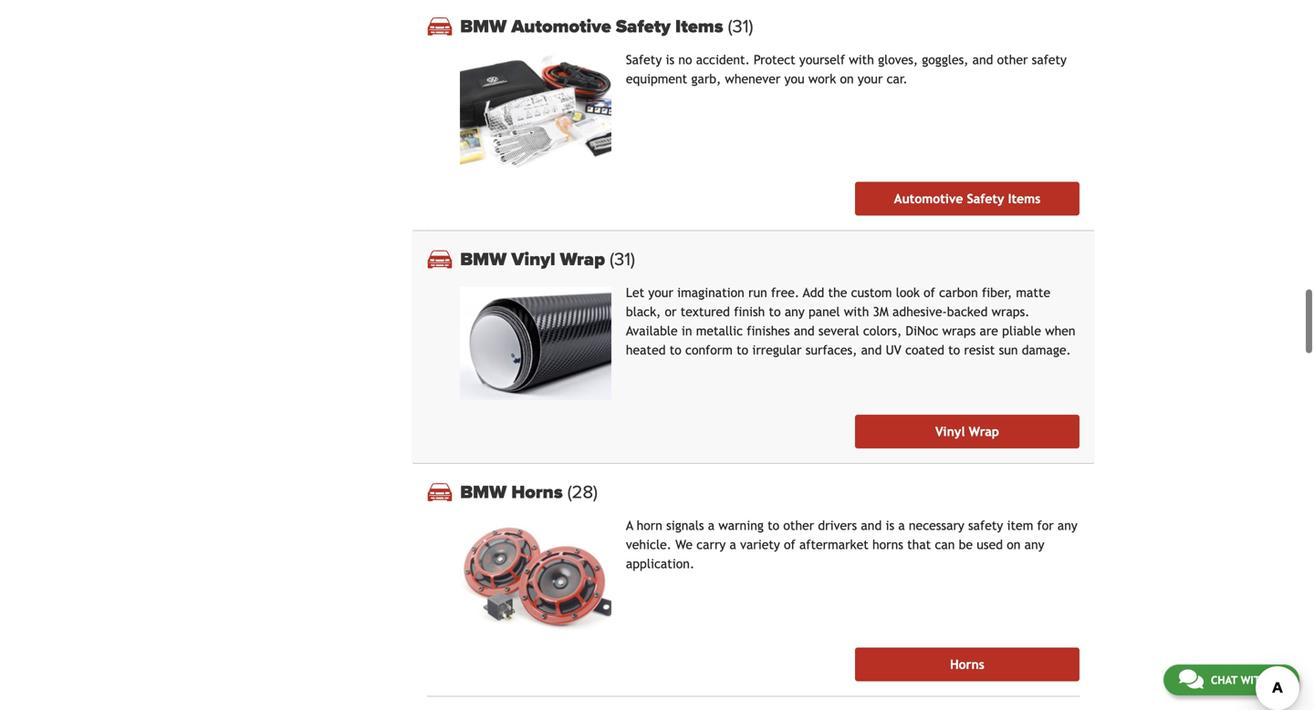 Task type: describe. For each thing, give the bounding box(es) containing it.
for
[[1037, 519, 1054, 533]]

with inside chat with us 'link'
[[1241, 674, 1268, 687]]

other inside safety is no accident. protect yourself with gloves, goggles, and other safety equipment garb, whenever you work on your car.
[[997, 53, 1028, 67]]

with inside 'let your imagination run free. add the custom look of carbon fiber, matte black, or textured finish to any panel with 3m adhesive-backed wraps. available in metallic finishes and several colors, dinoc wraps are pliable when heated to conform to irregular surfaces, and uv coated to resist sun damage.'
[[844, 305, 869, 320]]

whenever
[[725, 72, 781, 86]]

bmw                                                                                    horns
[[460, 482, 567, 504]]

of inside 'let your imagination run free. add the custom look of carbon fiber, matte black, or textured finish to any panel with 3m adhesive-backed wraps. available in metallic finishes and several colors, dinoc wraps are pliable when heated to conform to irregular surfaces, and uv coated to resist sun damage.'
[[924, 286, 935, 300]]

fiber,
[[982, 286, 1012, 300]]

other inside a horn signals a warning to other drivers and is a necessary safety item for any vehicle. we carry a variety of aftermarket horns that can be used on any application.
[[783, 519, 814, 533]]

horns
[[872, 538, 903, 553]]

textured
[[680, 305, 730, 320]]

let
[[626, 286, 644, 300]]

1 horizontal spatial automotive
[[894, 192, 963, 206]]

adhesive-
[[893, 305, 947, 320]]

panel
[[808, 305, 840, 320]]

matte
[[1016, 286, 1050, 300]]

safety inside a horn signals a warning to other drivers and is a necessary safety item for any vehicle. we carry a variety of aftermarket horns that can be used on any application.
[[968, 519, 1003, 533]]

0 vertical spatial automotive
[[511, 16, 611, 38]]

equipment
[[626, 72, 687, 86]]

add
[[803, 286, 824, 300]]

used
[[977, 538, 1003, 553]]

imagination
[[677, 286, 744, 300]]

uv
[[886, 343, 902, 358]]

automotive safety items
[[894, 192, 1041, 206]]

conform
[[685, 343, 733, 358]]

accident.
[[696, 53, 750, 67]]

safety inside safety is no accident. protect yourself with gloves, goggles, and other safety equipment garb, whenever you work on your car.
[[1032, 53, 1067, 67]]

is inside safety is no accident. protect yourself with gloves, goggles, and other safety equipment garb, whenever you work on your car.
[[666, 53, 674, 67]]

1 vertical spatial items
[[1008, 192, 1041, 206]]

vinyl wrap
[[935, 425, 999, 439]]

necessary
[[909, 519, 964, 533]]

protect
[[754, 53, 795, 67]]

a horn signals a warning to other drivers and is a necessary safety item for any vehicle. we carry a variety of aftermarket horns that can be used on any application.
[[626, 519, 1078, 572]]

1 horizontal spatial wrap
[[969, 425, 999, 439]]

backed
[[947, 305, 988, 320]]

2 vertical spatial safety
[[967, 192, 1004, 206]]

available
[[626, 324, 678, 339]]

3m
[[873, 305, 889, 320]]

a
[[626, 519, 633, 533]]

safety inside safety is no accident. protect yourself with gloves, goggles, and other safety equipment garb, whenever you work on your car.
[[626, 53, 662, 67]]

bmw for bmw                                                                                    horns
[[460, 482, 507, 504]]

coated
[[905, 343, 944, 358]]

finish
[[734, 305, 765, 320]]

to up finishes
[[769, 305, 781, 320]]

and inside safety is no accident. protect yourself with gloves, goggles, and other safety equipment garb, whenever you work on your car.
[[972, 53, 993, 67]]

safety is no accident. protect yourself with gloves, goggles, and other safety equipment garb, whenever you work on your car.
[[626, 53, 1067, 86]]

drivers
[[818, 519, 857, 533]]

garb,
[[691, 72, 721, 86]]

aftermarket
[[799, 538, 869, 553]]

automotive safety items link
[[855, 182, 1080, 216]]

warning
[[718, 519, 764, 533]]

bmw                                                                                    horns link
[[460, 482, 1080, 504]]

heated
[[626, 343, 666, 358]]

the
[[828, 286, 847, 300]]

wraps.
[[992, 305, 1030, 320]]

work
[[808, 72, 836, 86]]

bmw                                                                                    vinyl wrap
[[460, 249, 610, 271]]

your inside safety is no accident. protect yourself with gloves, goggles, and other safety equipment garb, whenever you work on your car.
[[858, 72, 883, 86]]

item
[[1007, 519, 1033, 533]]

look
[[896, 286, 920, 300]]

be
[[959, 538, 973, 553]]

on inside safety is no accident. protect yourself with gloves, goggles, and other safety equipment garb, whenever you work on your car.
[[840, 72, 854, 86]]

0 vertical spatial safety
[[616, 16, 671, 38]]

carry
[[696, 538, 726, 553]]

yourself
[[799, 53, 845, 67]]

0 horizontal spatial vinyl
[[511, 249, 555, 271]]

sun
[[999, 343, 1018, 358]]

of inside a horn signals a warning to other drivers and is a necessary safety item for any vehicle. we carry a variety of aftermarket horns that can be used on any application.
[[784, 538, 796, 553]]

your inside 'let your imagination run free. add the custom look of carbon fiber, matte black, or textured finish to any panel with 3m adhesive-backed wraps. available in metallic finishes and several colors, dinoc wraps are pliable when heated to conform to irregular surfaces, and uv coated to resist sun damage.'
[[648, 286, 673, 300]]



Task type: locate. For each thing, give the bounding box(es) containing it.
2 vertical spatial any
[[1024, 538, 1044, 553]]

of up adhesive-
[[924, 286, 935, 300]]

black,
[[626, 305, 661, 320]]

with left us
[[1241, 674, 1268, 687]]

any down free.
[[785, 305, 805, 320]]

0 horizontal spatial your
[[648, 286, 673, 300]]

colors,
[[863, 324, 902, 339]]

0 vertical spatial vinyl
[[511, 249, 555, 271]]

1 bmw from the top
[[460, 16, 507, 38]]

0 vertical spatial other
[[997, 53, 1028, 67]]

damage.
[[1022, 343, 1071, 358]]

1 vertical spatial is
[[886, 519, 894, 533]]

are
[[980, 324, 998, 339]]

a down the warning
[[730, 538, 736, 553]]

to right heated
[[670, 343, 682, 358]]

goggles,
[[922, 53, 969, 67]]

of right variety in the right of the page
[[784, 538, 796, 553]]

1 vertical spatial any
[[1058, 519, 1078, 533]]

on right work
[[840, 72, 854, 86]]

1 horizontal spatial any
[[1024, 538, 1044, 553]]

gloves,
[[878, 53, 918, 67]]

a up carry
[[708, 519, 715, 533]]

other right goggles,
[[997, 53, 1028, 67]]

any
[[785, 305, 805, 320], [1058, 519, 1078, 533], [1024, 538, 1044, 553]]

0 vertical spatial is
[[666, 53, 674, 67]]

0 vertical spatial wrap
[[560, 249, 605, 271]]

0 horizontal spatial on
[[840, 72, 854, 86]]

resist
[[964, 343, 995, 358]]

to down the metallic
[[737, 343, 748, 358]]

on
[[840, 72, 854, 86], [1007, 538, 1021, 553]]

0 horizontal spatial automotive
[[511, 16, 611, 38]]

is up horns
[[886, 519, 894, 533]]

signals
[[666, 519, 704, 533]]

0 vertical spatial your
[[858, 72, 883, 86]]

0 vertical spatial horns
[[511, 482, 563, 504]]

on inside a horn signals a warning to other drivers and is a necessary safety item for any vehicle. we carry a variety of aftermarket horns that can be used on any application.
[[1007, 538, 1021, 553]]

several
[[819, 324, 859, 339]]

dinoc
[[906, 324, 938, 339]]

your left car.
[[858, 72, 883, 86]]

vinyl wrap link
[[855, 415, 1080, 449]]

horns thumbnail image image
[[460, 520, 611, 634]]

vinyl
[[511, 249, 555, 271], [935, 425, 965, 439]]

1 horizontal spatial a
[[730, 538, 736, 553]]

0 horizontal spatial items
[[675, 16, 723, 38]]

with
[[849, 53, 874, 67], [844, 305, 869, 320], [1241, 674, 1268, 687]]

run
[[748, 286, 767, 300]]

other
[[997, 53, 1028, 67], [783, 519, 814, 533]]

us
[[1271, 674, 1284, 687]]

1 vertical spatial safety
[[968, 519, 1003, 533]]

1 horizontal spatial your
[[858, 72, 883, 86]]

finishes
[[747, 324, 790, 339]]

1 horizontal spatial vinyl
[[935, 425, 965, 439]]

3 bmw from the top
[[460, 482, 507, 504]]

0 horizontal spatial a
[[708, 519, 715, 533]]

surfaces,
[[806, 343, 857, 358]]

any inside 'let your imagination run free. add the custom look of carbon fiber, matte black, or textured finish to any panel with 3m adhesive-backed wraps. available in metallic finishes and several colors, dinoc wraps are pliable when heated to conform to irregular surfaces, and uv coated to resist sun damage.'
[[785, 305, 805, 320]]

automotive safety items thumbnail image image
[[460, 54, 611, 168]]

a up horns
[[898, 519, 905, 533]]

1 horizontal spatial items
[[1008, 192, 1041, 206]]

0 vertical spatial items
[[675, 16, 723, 38]]

1 vertical spatial of
[[784, 538, 796, 553]]

to up variety in the right of the page
[[768, 519, 779, 533]]

a
[[708, 519, 715, 533], [898, 519, 905, 533], [730, 538, 736, 553]]

to inside a horn signals a warning to other drivers and is a necessary safety item for any vehicle. we carry a variety of aftermarket horns that can be used on any application.
[[768, 519, 779, 533]]

bmw for bmw                                                                                    vinyl wrap
[[460, 249, 507, 271]]

0 horizontal spatial other
[[783, 519, 814, 533]]

and down the panel
[[794, 324, 815, 339]]

automotive
[[511, 16, 611, 38], [894, 192, 963, 206]]

we
[[675, 538, 693, 553]]

irregular
[[752, 343, 802, 358]]

to down wraps
[[948, 343, 960, 358]]

chat with us link
[[1163, 665, 1299, 696]]

2 horizontal spatial any
[[1058, 519, 1078, 533]]

bmw                                                                                    automotive safety items link
[[460, 16, 1080, 38]]

0 horizontal spatial any
[[785, 305, 805, 320]]

bmw                                                                                    vinyl wrap link
[[460, 249, 1080, 271]]

0 horizontal spatial of
[[784, 538, 796, 553]]

horns
[[511, 482, 563, 504], [950, 658, 985, 673]]

is left no
[[666, 53, 674, 67]]

1 horizontal spatial on
[[1007, 538, 1021, 553]]

on down item
[[1007, 538, 1021, 553]]

to
[[769, 305, 781, 320], [670, 343, 682, 358], [737, 343, 748, 358], [948, 343, 960, 358], [768, 519, 779, 533]]

wraps
[[942, 324, 976, 339]]

when
[[1045, 324, 1076, 339]]

1 vertical spatial wrap
[[969, 425, 999, 439]]

1 vertical spatial vinyl
[[935, 425, 965, 439]]

bmw                                                                                    automotive safety items
[[460, 16, 728, 38]]

1 vertical spatial automotive
[[894, 192, 963, 206]]

with inside safety is no accident. protect yourself with gloves, goggles, and other safety equipment garb, whenever you work on your car.
[[849, 53, 874, 67]]

carbon
[[939, 286, 978, 300]]

your up or
[[648, 286, 673, 300]]

horns link
[[855, 648, 1080, 682]]

1 vertical spatial your
[[648, 286, 673, 300]]

safety
[[1032, 53, 1067, 67], [968, 519, 1003, 533]]

1 vertical spatial safety
[[626, 53, 662, 67]]

bmw for bmw                                                                                    automotive safety items
[[460, 16, 507, 38]]

comments image
[[1179, 669, 1204, 691]]

your
[[858, 72, 883, 86], [648, 286, 673, 300]]

and
[[972, 53, 993, 67], [794, 324, 815, 339], [861, 343, 882, 358], [861, 519, 882, 533]]

0 horizontal spatial wrap
[[560, 249, 605, 271]]

2 vertical spatial bmw
[[460, 482, 507, 504]]

application.
[[626, 557, 695, 572]]

custom
[[851, 286, 892, 300]]

0 vertical spatial on
[[840, 72, 854, 86]]

any right for
[[1058, 519, 1078, 533]]

safety
[[616, 16, 671, 38], [626, 53, 662, 67], [967, 192, 1004, 206]]

1 vertical spatial horns
[[950, 658, 985, 673]]

0 vertical spatial with
[[849, 53, 874, 67]]

can
[[935, 538, 955, 553]]

1 horizontal spatial of
[[924, 286, 935, 300]]

chat
[[1211, 674, 1238, 687]]

0 vertical spatial safety
[[1032, 53, 1067, 67]]

metallic
[[696, 324, 743, 339]]

with left 3m
[[844, 305, 869, 320]]

vinyl up vinyl wrap thumbnail image
[[511, 249, 555, 271]]

car.
[[887, 72, 908, 86]]

variety
[[740, 538, 780, 553]]

and up horns
[[861, 519, 882, 533]]

vinyl wrap thumbnail image image
[[460, 287, 611, 401]]

0 vertical spatial of
[[924, 286, 935, 300]]

1 horizontal spatial horns
[[950, 658, 985, 673]]

0 horizontal spatial safety
[[968, 519, 1003, 533]]

is
[[666, 53, 674, 67], [886, 519, 894, 533]]

2 horizontal spatial a
[[898, 519, 905, 533]]

and right goggles,
[[972, 53, 993, 67]]

1 horizontal spatial is
[[886, 519, 894, 533]]

in
[[682, 324, 692, 339]]

1 vertical spatial bmw
[[460, 249, 507, 271]]

pliable
[[1002, 324, 1041, 339]]

0 horizontal spatial is
[[666, 53, 674, 67]]

vinyl down coated
[[935, 425, 965, 439]]

0 horizontal spatial horns
[[511, 482, 563, 504]]

2 vertical spatial with
[[1241, 674, 1268, 687]]

bmw
[[460, 16, 507, 38], [460, 249, 507, 271], [460, 482, 507, 504]]

1 horizontal spatial safety
[[1032, 53, 1067, 67]]

other left drivers at the right bottom
[[783, 519, 814, 533]]

wrap
[[560, 249, 605, 271], [969, 425, 999, 439]]

1 vertical spatial with
[[844, 305, 869, 320]]

vehicle.
[[626, 538, 672, 553]]

0 vertical spatial bmw
[[460, 16, 507, 38]]

of
[[924, 286, 935, 300], [784, 538, 796, 553]]

let your imagination run free. add the custom look of carbon fiber, matte black, or textured finish to any panel with 3m adhesive-backed wraps. available in metallic finishes and several colors, dinoc wraps are pliable when heated to conform to irregular surfaces, and uv coated to resist sun damage.
[[626, 286, 1076, 358]]

1 vertical spatial on
[[1007, 538, 1021, 553]]

2 bmw from the top
[[460, 249, 507, 271]]

you
[[784, 72, 805, 86]]

and down 'colors,'
[[861, 343, 882, 358]]

1 horizontal spatial other
[[997, 53, 1028, 67]]

0 vertical spatial any
[[785, 305, 805, 320]]

that
[[907, 538, 931, 553]]

with left gloves,
[[849, 53, 874, 67]]

1 vertical spatial other
[[783, 519, 814, 533]]

no
[[678, 53, 692, 67]]

is inside a horn signals a warning to other drivers and is a necessary safety item for any vehicle. we carry a variety of aftermarket horns that can be used on any application.
[[886, 519, 894, 533]]

horn
[[637, 519, 662, 533]]

and inside a horn signals a warning to other drivers and is a necessary safety item for any vehicle. we carry a variety of aftermarket horns that can be used on any application.
[[861, 519, 882, 533]]

chat with us
[[1211, 674, 1284, 687]]

free.
[[771, 286, 799, 300]]

or
[[665, 305, 677, 320]]

any down for
[[1024, 538, 1044, 553]]



Task type: vqa. For each thing, say whether or not it's contained in the screenshot.
bottommost safety
yes



